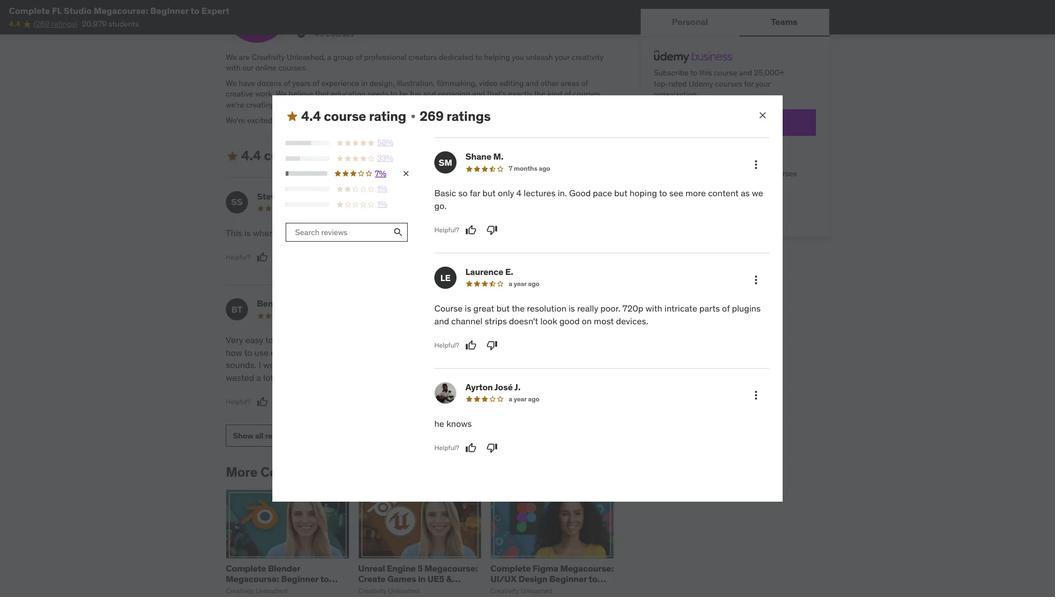 Task type: describe. For each thing, give the bounding box(es) containing it.
0 vertical spatial rating
[[369, 107, 406, 125]]

excited inside we are creativity unleashed, a group of professional creators dedicated to helping you unleash your creativity with our online courses. we have dozens of years of experience in design, illustration, filmmaking, video editing and other areas of creative work. we believe that education needs to be fun and engaging and that's exactly the kind of courses we're creating. we're excited to have you here with us and we can't wait to help you unleash your creativity. let's do this!
[[247, 115, 272, 125]]

teams button
[[740, 9, 830, 36]]

in inside unreal engine 5 megacourse: create games in ue5 & blender
[[418, 574, 426, 585]]

the inside course is great but the resolution is really poor. 720p with intricate parts of plugins and channel strips doesn't look good on most devices.
[[512, 303, 525, 314]]

helping
[[484, 52, 510, 62]]

ago for resolution
[[528, 280, 540, 288]]

and up icon
[[301, 335, 316, 346]]

creativity inside we are creativity unleashed, a group of professional creators dedicated to helping you unleash your creativity with our online courses. we have dozens of years of experience in design, illustration, filmmaking, video editing and other areas of creative work. we believe that education needs to be fun and engaging and that's exactly the kind of courses we're creating. we're excited to have you here with us and we can't wait to help you unleash your creativity. let's do this!
[[252, 52, 285, 62]]

0 horizontal spatial 25,000+
[[672, 169, 702, 179]]

1 horizontal spatial excited
[[458, 227, 487, 239]]

unreal engine 5 megacourse: create games in ue5 & blender link
[[358, 563, 478, 596]]

course
[[434, 303, 463, 314]]

0 vertical spatial xsmall image
[[297, 29, 306, 40]]

(269
[[33, 19, 49, 29]]

very
[[226, 335, 243, 346]]

1 vertical spatial we
[[226, 78, 237, 88]]

in inside we are creativity unleashed, a group of professional creators dedicated to helping you unleash your creativity with our online courses. we have dozens of years of experience in design, illustration, filmmaking, video editing and other areas of creative work. we believe that education needs to be fun and engaging and that's exactly the kind of courses we're creating. we're excited to have you here with us and we can't wait to help you unleash your creativity. let's do this!
[[361, 78, 368, 88]]

udemy inside subscribe to this course and 25,000+ top‑rated udemy courses for your organization.
[[689, 79, 714, 89]]

0 horizontal spatial beginner
[[150, 5, 189, 16]]

creativity
[[572, 52, 604, 62]]

0 horizontal spatial 4.4
[[9, 19, 20, 29]]

helpful? for basic so far but only 4 lectures in. good pace but hoping to see more content as we go.
[[434, 226, 459, 234]]

lost
[[332, 360, 346, 371]]

naseer
[[460, 298, 489, 309]]

and up been
[[311, 347, 326, 358]]

this inside very easy to follow and the instructor explains how to use each icon and section to adjust the sounds. i would have been lost for weeks and wasted a lot of time without taking this course.
[[364, 372, 379, 383]]

of down the "areas"
[[565, 89, 571, 99]]

be inside thanks. it had lot of useful information. it will be helpful to have a few minutes section of making chord progression for beginners.
[[429, 347, 439, 358]]

creativity unleashed for expert
[[226, 587, 288, 596]]

1 vertical spatial udemy
[[708, 117, 737, 128]]

2 horizontal spatial is
[[569, 303, 575, 314]]

courses for 45
[[326, 29, 354, 39]]

good
[[560, 316, 580, 327]]

mark review by ben t. as helpful image
[[257, 397, 268, 408]]

without
[[305, 372, 335, 383]]

1 horizontal spatial 4.4
[[241, 147, 261, 164]]

additional actions for review by shane m. image
[[750, 158, 763, 172]]

for inside very easy to follow and the instructor explains how to use each icon and section to adjust the sounds. i would have been lost for weeks and wasted a lot of time without taking this course.
[[349, 360, 360, 371]]

0 vertical spatial your
[[555, 52, 570, 62]]

will
[[593, 335, 606, 346]]

years
[[292, 78, 311, 88]]

2 it from the left
[[585, 335, 591, 346]]

the down explains on the bottom of page
[[395, 347, 408, 358]]

helpful? for course is great but the resolution is really poor. 720p with intricate parts of plugins and channel strips doesn't look good on most devices.
[[434, 341, 459, 349]]

of inside very easy to follow and the instructor explains how to use each icon and section to adjust the sounds. i would have been lost for weeks and wasted a lot of time without taking this course.
[[276, 372, 283, 383]]

le
[[440, 272, 451, 283]]

0 vertical spatial i
[[279, 227, 282, 239]]

timilehin o. to
[[434, 191, 509, 208]]

is for course
[[465, 303, 471, 314]]

tab list containing personal
[[641, 9, 830, 37]]

5 months ago
[[503, 311, 545, 320]]

be inside we are creativity unleashed, a group of professional creators dedicated to helping you unleash your creativity with our online courses. we have dozens of years of experience in design, illustration, filmmaking, video editing and other areas of creative work. we believe that education needs to be fun and engaging and that's exactly the kind of courses we're creating. we're excited to have you here with us and we can't wait to help you unleash your creativity. let's do this!
[[399, 89, 408, 99]]

1 vertical spatial xsmall image
[[654, 189, 663, 200]]

1 horizontal spatial you
[[447, 115, 459, 125]]

helpful? for he knows
[[434, 444, 459, 452]]

additional actions for review by ayrton josé j. image
[[750, 389, 763, 402]]

of right group
[[356, 52, 362, 62]]

megacourse: inside complete figma megacourse: ui/ux design beginner to expert
[[560, 563, 614, 574]]

2 horizontal spatial but
[[614, 188, 628, 199]]

laurence e.
[[466, 266, 513, 278]]

to inside subscribe to this course and 25,000+ top‑rated udemy courses for your organization.
[[691, 68, 698, 78]]

complete figma megacourse: ui/ux design beginner to expert
[[491, 563, 614, 596]]

have inside thanks. it had lot of useful information. it will be helpful to have a few minutes section of making chord progression for beginners.
[[480, 347, 499, 358]]

of left years
[[284, 78, 290, 88]]

each
[[271, 347, 290, 358]]

2 vertical spatial we
[[276, 89, 287, 99]]

helpful? for very easy to follow and the instructor explains how to use each icon and section to adjust the sounds. i would have been lost for weeks and wasted a lot of time without taking this course.
[[226, 398, 251, 406]]

to inside complete blender megacourse: beginner to expert
[[320, 574, 329, 585]]

of inside course is great but the resolution is really poor. 720p with intricate parts of plugins and channel strips doesn't look good on most devices.
[[722, 303, 730, 314]]

your inside subscribe to this course and 25,000+ top‑rated udemy courses for your organization.
[[756, 79, 771, 89]]

demand
[[740, 169, 768, 179]]

1 1% button from the top
[[286, 184, 411, 195]]

engine
[[387, 563, 416, 574]]

professional
[[364, 52, 407, 62]]

show
[[233, 431, 253, 441]]

ratings inside dialog
[[447, 107, 491, 125]]

most
[[594, 316, 614, 327]]

course inside subscribe to this course and 25,000+ top‑rated udemy courses for your organization.
[[714, 68, 738, 78]]

section inside very easy to follow and the instructor explains how to use each icon and section to adjust the sounds. i would have been lost for weeks and wasted a lot of time without taking this course.
[[328, 347, 357, 358]]

areas
[[561, 78, 580, 88]]

expert inside complete figma megacourse: ui/ux design beginner to expert
[[491, 584, 518, 596]]

and right us
[[360, 115, 372, 125]]

lot inside very easy to follow and the instructor explains how to use each icon and section to adjust the sounds. i would have been lost for weeks and wasted a lot of time without taking this course.
[[263, 372, 274, 383]]

that
[[315, 89, 329, 99]]

weeks
[[362, 360, 387, 371]]

5 inside unreal engine 5 megacourse: create games in ue5 & blender
[[418, 563, 423, 574]]

4.4 course rating for middle xsmall icon
[[301, 107, 406, 125]]

mark review by timilehin o. as unhelpful image
[[481, 252, 492, 263]]

25,000+ fresh & in-demand courses
[[672, 169, 798, 179]]

0 horizontal spatial you
[[301, 115, 314, 125]]

engagement
[[704, 189, 749, 199]]

720p
[[623, 303, 644, 314]]

organization.
[[654, 89, 699, 99]]

ayrton
[[466, 382, 493, 393]]

wasted
[[226, 372, 254, 383]]

let's
[[542, 115, 558, 125]]

20,979 students
[[82, 19, 139, 29]]

for inside thanks. it had lot of useful information. it will be helpful to have a few minutes section of making chord progression for beginners.
[[534, 360, 545, 371]]

complete blender megacourse: beginner to expert link
[[226, 563, 338, 596]]

devices.
[[616, 316, 648, 327]]

ago for to
[[327, 204, 338, 212]]

close modal image
[[757, 110, 769, 121]]

reviews
[[265, 431, 293, 441]]

games
[[388, 574, 416, 585]]

helpful? for feeling excited
[[429, 253, 454, 261]]

this inside subscribe to this course and 25,000+ top‑rated udemy courses for your organization.
[[700, 68, 712, 78]]

are
[[239, 52, 250, 62]]

in-
[[731, 169, 740, 179]]

1 horizontal spatial 5
[[503, 311, 507, 320]]

on
[[582, 316, 592, 327]]

experience
[[321, 78, 360, 88]]

intricate
[[665, 303, 697, 314]]

additional actions for review by laurence e. image
[[750, 274, 763, 287]]

basic so far but only 4 lectures in. good pace but hoping to see more content as we go.
[[434, 188, 764, 211]]

we're
[[226, 115, 245, 125]]

1 horizontal spatial with
[[333, 115, 348, 125]]

section inside thanks. it had lot of useful information. it will be helpful to have a few minutes section of making chord progression for beginners.
[[559, 347, 588, 358]]

helpful? for thanks. it had lot of useful information. it will be helpful to have a few minutes section of making chord progression for beginners.
[[429, 385, 454, 393]]

ui/ux
[[491, 574, 517, 585]]

laurence
[[466, 266, 504, 278]]

beginner inside complete blender megacourse: beginner to expert
[[281, 574, 319, 585]]

and up course. at the bottom of page
[[389, 360, 404, 371]]

try udemy business
[[694, 117, 777, 128]]

progression
[[485, 360, 532, 371]]

where
[[253, 227, 277, 239]]

to
[[434, 197, 446, 208]]

bt
[[231, 304, 242, 315]]

mark review by ayrton josé j. as helpful image
[[465, 443, 476, 454]]

2 horizontal spatial you
[[512, 52, 524, 62]]

try
[[694, 117, 706, 128]]

learning engagement tools
[[672, 189, 768, 199]]

a month ago
[[300, 204, 338, 212]]

feeling
[[429, 227, 456, 239]]

s.
[[287, 191, 296, 202]]

had
[[470, 335, 484, 346]]

of right "mark review by laurence e. as unhelpful" image
[[499, 335, 507, 346]]

all
[[255, 431, 263, 441]]

and inside subscribe to this course and 25,000+ top‑rated udemy courses for your organization.
[[740, 68, 753, 78]]

33%
[[377, 153, 393, 163]]

creating.
[[246, 100, 276, 110]]

o.
[[500, 191, 509, 202]]

7%
[[375, 168, 386, 178]]

teams
[[772, 16, 798, 27]]

to inside basic so far but only 4 lectures in. good pace but hoping to see more content as we go.
[[659, 188, 667, 199]]

personal button
[[641, 9, 740, 36]]

business
[[739, 117, 777, 128]]

we inside we are creativity unleashed, a group of professional creators dedicated to helping you unleash your creativity with our online courses. we have dozens of years of experience in design, illustration, filmmaking, video editing and other areas of creative work. we believe that education needs to be fun and engaging and that's exactly the kind of courses we're creating. we're excited to have you here with us and we can't wait to help you unleash your creativity. let's do this!
[[374, 115, 384, 125]]

58% button
[[286, 138, 411, 149]]

269 for middle xsmall icon
[[420, 107, 444, 125]]

& inside unreal engine 5 megacourse: create games in ue5 & blender
[[446, 574, 452, 585]]

strips
[[485, 316, 507, 327]]

nk
[[434, 304, 446, 315]]

show all reviews
[[233, 431, 293, 441]]

a year ago for laurence e.
[[509, 280, 540, 288]]

to inside thanks. it had lot of useful information. it will be helpful to have a few minutes section of making chord progression for beginners.
[[470, 347, 478, 358]]

0 horizontal spatial your
[[490, 115, 505, 125]]

look
[[541, 316, 557, 327]]

0 horizontal spatial with
[[226, 63, 241, 73]]

kind
[[548, 89, 563, 99]]

courses inside subscribe to this course and 25,000+ top‑rated udemy courses for your organization.
[[716, 79, 743, 89]]

unleashed for beginner
[[521, 587, 552, 596]]

minutes
[[525, 347, 556, 358]]

and up exactly
[[526, 78, 539, 88]]

plugins
[[732, 303, 761, 314]]

and inside course is great but the resolution is really poor. 720p with intricate parts of plugins and channel strips doesn't look good on most devices.
[[434, 316, 449, 327]]

269 for topmost xsmall image
[[360, 147, 384, 164]]

knows
[[447, 418, 472, 429]]

t.
[[275, 298, 282, 309]]

a inside thanks. it had lot of useful information. it will be helpful to have a few minutes section of making chord progression for beginners.
[[501, 347, 506, 358]]

pace
[[593, 188, 612, 199]]

mark review by shane m. as unhelpful image
[[486, 225, 498, 236]]

and right fun
[[423, 89, 436, 99]]

exactly
[[508, 89, 533, 99]]

creativity unleashed image
[[226, 0, 288, 43]]

resolution
[[527, 303, 567, 314]]

few
[[508, 347, 522, 358]]



Task type: vqa. For each thing, say whether or not it's contained in the screenshot.
of inside the Course is great but the resolution is really poor. 720p with intricate parts of plugins and channel strips doesn't look good on most devices.
yes



Task type: locate. For each thing, give the bounding box(es) containing it.
we inside basic so far but only 4 lectures in. good pace but hoping to see more content as we go.
[[752, 188, 764, 199]]

year down the j.
[[514, 395, 527, 403]]

complete inside complete blender megacourse: beginner to expert
[[226, 563, 266, 574]]

2 a year ago from the top
[[509, 395, 540, 403]]

2 section from the left
[[559, 347, 588, 358]]

2 vertical spatial course
[[264, 147, 306, 164]]

and down nk
[[434, 316, 449, 327]]

ago for 4
[[539, 164, 550, 173]]

1 vertical spatial this
[[364, 372, 379, 383]]

complete for complete figma megacourse: ui/ux design beginner to expert
[[491, 563, 531, 574]]

1 vertical spatial be
[[429, 347, 439, 358]]

269 ratings down the engaging
[[420, 107, 491, 125]]

video
[[479, 78, 498, 88]]

xsmall image left 45
[[297, 29, 306, 40]]

1 horizontal spatial i
[[279, 227, 282, 239]]

1 horizontal spatial courses
[[716, 79, 743, 89]]

blender inside complete blender megacourse: beginner to expert
[[268, 563, 300, 574]]

have down icon
[[289, 360, 308, 371]]

1 vertical spatial &
[[446, 574, 452, 585]]

engaging
[[438, 89, 471, 99]]

0 horizontal spatial courses
[[261, 464, 312, 481]]

this
[[226, 227, 242, 239]]

ratings
[[447, 107, 491, 125], [387, 147, 431, 164]]

0 vertical spatial 269
[[420, 107, 444, 125]]

medium image for topmost xsmall image
[[226, 150, 239, 163]]

1 a year ago from the top
[[509, 280, 540, 288]]

helpful? up le
[[429, 253, 454, 261]]

beginner
[[150, 5, 189, 16], [281, 574, 319, 585], [550, 574, 587, 585]]

steven
[[257, 191, 286, 202]]

making
[[429, 360, 458, 371]]

timilehin
[[460, 191, 498, 202]]

editing
[[500, 78, 524, 88]]

a year ago for ayrton josé j.
[[509, 395, 540, 403]]

can't
[[386, 115, 403, 125]]

courses up try udemy business
[[716, 79, 743, 89]]

year up 5 months ago
[[514, 280, 527, 288]]

megacourse: inside unreal engine 5 megacourse: create games in ue5 & blender
[[425, 563, 478, 574]]

unreal
[[358, 563, 385, 574]]

your
[[555, 52, 570, 62], [756, 79, 771, 89], [490, 115, 505, 125]]

1 vertical spatial course
[[324, 107, 366, 125]]

of right parts
[[722, 303, 730, 314]]

other
[[541, 78, 559, 88]]

content
[[708, 188, 739, 199]]

2 creativity unleashed from the left
[[358, 587, 420, 596]]

1 vertical spatial 269
[[360, 147, 384, 164]]

0 vertical spatial this
[[700, 68, 712, 78]]

the inside we are creativity unleashed, a group of professional creators dedicated to helping you unleash your creativity with our online courses. we have dozens of years of experience in design, illustration, filmmaking, video editing and other areas of creative work. we believe that education needs to be fun and engaging and that's exactly the kind of courses we're creating. we're excited to have you here with us and we can't wait to help you unleash your creativity. let's do this!
[[534, 89, 546, 99]]

0 horizontal spatial ratings
[[387, 147, 431, 164]]

creativity.
[[507, 115, 540, 125]]

course inside dialog
[[324, 107, 366, 125]]

you left the here at top left
[[301, 115, 314, 125]]

wait
[[405, 115, 419, 125]]

25,000+
[[755, 68, 785, 78], [672, 169, 702, 179]]

we're
[[226, 100, 244, 110]]

xsmall image inside "7%" button
[[402, 169, 411, 178]]

3 unleashed from the left
[[521, 587, 552, 596]]

1 vertical spatial 25,000+
[[672, 169, 702, 179]]

1 vertical spatial excited
[[458, 227, 487, 239]]

2 horizontal spatial creativity unleashed
[[491, 587, 552, 596]]

in up needs
[[361, 78, 368, 88]]

blender inside unreal engine 5 megacourse: create games in ue5 & blender
[[358, 584, 391, 596]]

unleashed for expert
[[256, 587, 288, 596]]

it
[[462, 335, 467, 346], [585, 335, 591, 346]]

helpful? left mark review by ben t. as helpful image
[[226, 398, 251, 406]]

a down josé
[[509, 395, 512, 403]]

udemy
[[689, 79, 714, 89], [708, 117, 737, 128]]

easy
[[245, 335, 263, 346]]

time
[[285, 372, 303, 383]]

& right ue5
[[446, 574, 452, 585]]

0 vertical spatial be
[[399, 89, 408, 99]]

0 horizontal spatial this
[[364, 372, 379, 383]]

but right pace
[[614, 188, 628, 199]]

icon
[[292, 347, 309, 358]]

0 vertical spatial ratings
[[447, 107, 491, 125]]

mark review by timilehin o. as helpful image
[[460, 252, 471, 263]]

taking
[[337, 372, 362, 383]]

creativity for complete figma megacourse: ui/ux design beginner to expert
[[491, 587, 519, 596]]

it left had
[[462, 335, 467, 346]]

4.4 course rating inside dialog
[[301, 107, 406, 125]]

is right this at the left of page
[[244, 227, 251, 239]]

your left creativity
[[555, 52, 570, 62]]

courses left the by
[[261, 464, 312, 481]]

269
[[420, 107, 444, 125], [360, 147, 384, 164]]

i left the need
[[279, 227, 282, 239]]

1 vertical spatial courses
[[573, 89, 600, 99]]

0 horizontal spatial course
[[264, 147, 306, 164]]

subscribe
[[654, 68, 689, 78]]

0 vertical spatial excited
[[247, 115, 272, 125]]

of down would in the bottom of the page
[[276, 372, 283, 383]]

1 vertical spatial with
[[333, 115, 348, 125]]

creativity for unreal engine 5 megacourse: create games in ue5 & blender
[[358, 587, 387, 596]]

2 horizontal spatial unleashed
[[521, 587, 552, 596]]

2 vertical spatial courses
[[770, 169, 798, 179]]

1% button down "7%" button
[[286, 184, 411, 195]]

xsmall image
[[297, 29, 306, 40], [409, 112, 418, 121], [402, 169, 411, 178]]

2 year from the top
[[514, 395, 527, 403]]

you
[[512, 52, 524, 62], [301, 115, 314, 125], [447, 115, 459, 125]]

go.
[[434, 200, 447, 211]]

for up the taking
[[349, 360, 360, 371]]

months right 7
[[514, 164, 538, 173]]

&
[[724, 169, 729, 179], [446, 574, 452, 585]]

courses for more
[[261, 464, 312, 481]]

4.4 inside dialog
[[301, 107, 321, 125]]

complete for complete blender megacourse: beginner to expert
[[226, 563, 266, 574]]

tab list
[[641, 9, 830, 37]]

complete for complete fl studio megacourse: beginner to expert
[[9, 5, 50, 16]]

0 horizontal spatial unleashed
[[256, 587, 288, 596]]

269 ratings inside dialog
[[420, 107, 491, 125]]

1 horizontal spatial complete
[[226, 563, 266, 574]]

in left ue5
[[418, 574, 426, 585]]

rating
[[369, 107, 406, 125], [309, 147, 347, 164]]

7 months ago
[[509, 164, 550, 173]]

a inside very easy to follow and the instructor explains how to use each icon and section to adjust the sounds. i would have been lost for weeks and wasted a lot of time without taking this course.
[[256, 372, 261, 383]]

a inside we are creativity unleashed, a group of professional creators dedicated to helping you unleash your creativity with our online courses. we have dozens of years of experience in design, illustration, filmmaking, video editing and other areas of creative work. we believe that education needs to be fun and engaging and that's exactly the kind of courses we're creating. we're excited to have you here with us and we can't wait to help you unleash your creativity. let's do this!
[[327, 52, 332, 62]]

1 horizontal spatial unleashed
[[388, 587, 420, 596]]

mark review by naseer k. as helpful image
[[460, 384, 471, 395]]

dialog
[[272, 95, 783, 502]]

course down udemy business image
[[714, 68, 738, 78]]

with inside course is great but the resolution is really poor. 720p with intricate parts of plugins and channel strips doesn't look good on most devices.
[[646, 303, 663, 314]]

2 vertical spatial xsmall image
[[402, 169, 411, 178]]

only
[[498, 188, 514, 199]]

0 horizontal spatial for
[[349, 360, 360, 371]]

i down the use at left bottom
[[259, 360, 261, 371]]

expert inside complete blender megacourse: beginner to expert
[[226, 584, 253, 596]]

design,
[[370, 78, 395, 88]]

but for is
[[497, 303, 510, 314]]

2 1% button from the top
[[286, 199, 411, 210]]

0 vertical spatial udemy
[[689, 79, 714, 89]]

2 horizontal spatial course
[[714, 68, 738, 78]]

4.4 course rating down education
[[301, 107, 406, 125]]

3 creativity unleashed from the left
[[491, 587, 552, 596]]

0 horizontal spatial in
[[361, 78, 368, 88]]

1 horizontal spatial beginner
[[281, 574, 319, 585]]

1 vertical spatial a year ago
[[509, 395, 540, 403]]

dozens
[[257, 78, 282, 88]]

with left us
[[333, 115, 348, 125]]

0 vertical spatial we
[[226, 52, 237, 62]]

2 unleashed from the left
[[388, 587, 420, 596]]

medium image down we're
[[226, 150, 239, 163]]

udemy right try
[[708, 117, 737, 128]]

4.4 course rating up s.
[[241, 147, 347, 164]]

helpful? left "mark review by steven s. as helpful" icon
[[226, 253, 251, 261]]

2 vertical spatial with
[[646, 303, 663, 314]]

0 horizontal spatial be
[[399, 89, 408, 99]]

sm
[[439, 157, 452, 168]]

0 horizontal spatial lot
[[263, 372, 274, 383]]

1 vertical spatial in
[[418, 574, 426, 585]]

be up making
[[429, 347, 439, 358]]

with
[[226, 63, 241, 73], [333, 115, 348, 125], [646, 303, 663, 314]]

here
[[316, 115, 331, 125]]

creativity
[[252, 52, 285, 62], [226, 587, 254, 596], [358, 587, 387, 596], [491, 587, 519, 596]]

ben t.
[[257, 298, 282, 309]]

4.4 course rating for topmost xsmall image
[[241, 147, 347, 164]]

year for laurence e.
[[514, 280, 527, 288]]

1 horizontal spatial unleash
[[526, 52, 553, 62]]

1 horizontal spatial blender
[[358, 584, 391, 596]]

7% button
[[286, 168, 411, 179]]

0 vertical spatial xsmall image
[[349, 152, 358, 161]]

year for ayrton josé j.
[[514, 395, 527, 403]]

of up that
[[313, 78, 319, 88]]

0 horizontal spatial unleash
[[461, 115, 488, 125]]

work.
[[255, 89, 274, 99]]

helpful? left mark review by ayrton josé j. as helpful icon
[[434, 444, 459, 452]]

mark review by ayrton josé j. as unhelpful image
[[486, 443, 498, 454]]

i
[[279, 227, 282, 239], [259, 360, 261, 371]]

mark review by laurence e. as unhelpful image
[[486, 340, 498, 351]]

complete blender megacourse: beginner to expert
[[226, 563, 329, 596]]

your left creativity.
[[490, 115, 505, 125]]

1 horizontal spatial ratings
[[447, 107, 491, 125]]

but for lectures
[[483, 188, 496, 199]]

0 vertical spatial 269 ratings
[[420, 107, 491, 125]]

& left 'in-'
[[724, 169, 729, 179]]

thanks.
[[429, 335, 460, 346]]

(269 ratings)
[[33, 19, 77, 29]]

megacourse: inside complete blender megacourse: beginner to expert
[[226, 574, 279, 585]]

this down weeks
[[364, 372, 379, 383]]

0 vertical spatial 1%
[[377, 184, 387, 194]]

is up "good"
[[569, 303, 575, 314]]

0 horizontal spatial xsmall image
[[349, 152, 358, 161]]

mark review by steven s. as helpful image
[[257, 252, 268, 263]]

a year ago down e.
[[509, 280, 540, 288]]

1 it from the left
[[462, 335, 467, 346]]

have down had
[[480, 347, 499, 358]]

0 vertical spatial courses
[[716, 79, 743, 89]]

follow
[[276, 335, 299, 346]]

1 vertical spatial unleash
[[461, 115, 488, 125]]

see
[[669, 188, 684, 199]]

helpful? left mark review by naseer k. as helpful image
[[429, 385, 454, 393]]

and up try udemy business
[[740, 68, 753, 78]]

1 vertical spatial 4.4
[[301, 107, 321, 125]]

mark review by laurence e. as helpful image
[[465, 340, 476, 351]]

269 ratings up 7%
[[360, 147, 431, 164]]

have down believe
[[283, 115, 299, 125]]

be
[[399, 89, 408, 99], [429, 347, 439, 358]]

course
[[714, 68, 738, 78], [324, 107, 366, 125], [264, 147, 306, 164]]

0 vertical spatial 4.4
[[9, 19, 20, 29]]

you right helping
[[512, 52, 524, 62]]

medium image for middle xsmall icon
[[286, 110, 299, 123]]

dialog containing 4.4 course rating
[[272, 95, 783, 502]]

1 year from the top
[[514, 280, 527, 288]]

for inside subscribe to this course and 25,000+ top‑rated udemy courses for your organization.
[[745, 79, 754, 89]]

is for this
[[244, 227, 251, 239]]

lot inside thanks. it had lot of useful information. it will be helpful to have a few minutes section of making chord progression for beginners.
[[487, 335, 497, 346]]

0 horizontal spatial complete
[[9, 5, 50, 16]]

1 vertical spatial lot
[[263, 372, 274, 383]]

269 inside dialog
[[420, 107, 444, 125]]

1 vertical spatial 1% button
[[286, 199, 411, 210]]

1 horizontal spatial but
[[497, 303, 510, 314]]

is up "channel"
[[465, 303, 471, 314]]

mark review by shane m. as helpful image
[[465, 225, 476, 236]]

1 section from the left
[[328, 347, 357, 358]]

1 horizontal spatial lot
[[487, 335, 497, 346]]

sounds.
[[226, 360, 257, 371]]

do
[[560, 115, 569, 125]]

beginners.
[[547, 360, 589, 371]]

xsmall image right can't
[[409, 112, 418, 121]]

1 vertical spatial xsmall image
[[409, 112, 418, 121]]

creativity unleashed for beginner
[[491, 587, 552, 596]]

ratings)
[[51, 19, 77, 29]]

lot right had
[[487, 335, 497, 346]]

1 horizontal spatial xsmall image
[[654, 189, 663, 200]]

courses down the "areas"
[[573, 89, 600, 99]]

1 horizontal spatial &
[[724, 169, 729, 179]]

udemy up organization.
[[689, 79, 714, 89]]

the up been
[[318, 335, 331, 346]]

parts
[[700, 303, 720, 314]]

0 vertical spatial 1% button
[[286, 184, 411, 195]]

would
[[263, 360, 287, 371]]

a down e.
[[509, 280, 512, 288]]

dedicated
[[439, 52, 474, 62]]

studio
[[64, 5, 92, 16]]

0 horizontal spatial section
[[328, 347, 357, 358]]

2 horizontal spatial with
[[646, 303, 663, 314]]

1 vertical spatial we
[[752, 188, 764, 199]]

months for 4
[[514, 164, 538, 173]]

0 horizontal spatial 5
[[418, 563, 423, 574]]

we left can't
[[374, 115, 384, 125]]

your up close modal image
[[756, 79, 771, 89]]

1 horizontal spatial courses
[[326, 29, 354, 39]]

2 vertical spatial 4.4
[[241, 147, 261, 164]]

0 horizontal spatial rating
[[309, 147, 347, 164]]

unleashed for games
[[388, 587, 420, 596]]

1 1% from the top
[[377, 184, 387, 194]]

ratings down 'wait'
[[387, 147, 431, 164]]

1 vertical spatial 5
[[418, 563, 423, 574]]

1 horizontal spatial rating
[[369, 107, 406, 125]]

269 right 'wait'
[[420, 107, 444, 125]]

beginner inside complete figma megacourse: ui/ux design beginner to expert
[[550, 574, 587, 585]]

basic
[[434, 188, 456, 199]]

2 horizontal spatial for
[[745, 79, 754, 89]]

with left our
[[226, 63, 241, 73]]

a left 'month'
[[300, 204, 304, 212]]

but inside course is great but the resolution is really poor. 720p with intricate parts of plugins and channel strips doesn't look good on most devices.
[[497, 303, 510, 314]]

use
[[254, 347, 269, 358]]

25,000+ inside subscribe to this course and 25,000+ top‑rated udemy courses for your organization.
[[755, 68, 785, 78]]

xsmall image down 58% button
[[349, 152, 358, 161]]

a left few
[[501, 347, 506, 358]]

courses inside we are creativity unleashed, a group of professional creators dedicated to helping you unleash your creativity with our online courses. we have dozens of years of experience in design, illustration, filmmaking, video editing and other areas of creative work. we believe that education needs to be fun and engaging and that's exactly the kind of courses we're creating. we're excited to have you here with us and we can't wait to help you unleash your creativity. let's do this!
[[573, 89, 600, 99]]

0 vertical spatial with
[[226, 63, 241, 73]]

2 1% from the top
[[377, 199, 387, 209]]

1 unleashed from the left
[[256, 587, 288, 596]]

0 horizontal spatial courses
[[573, 89, 600, 99]]

25,000+ up close modal image
[[755, 68, 785, 78]]

0 horizontal spatial we
[[374, 115, 384, 125]]

mark review by naseer k. as unhelpful image
[[481, 384, 492, 395]]

we right as
[[752, 188, 764, 199]]

try udemy business link
[[654, 109, 816, 136]]

Search reviews text field
[[286, 223, 389, 242]]

courses right 45
[[326, 29, 354, 39]]

show all reviews button
[[226, 425, 300, 447]]

269 up 7%
[[360, 147, 384, 164]]

1 horizontal spatial section
[[559, 347, 588, 358]]

0 vertical spatial medium image
[[286, 110, 299, 123]]

but
[[483, 188, 496, 199], [614, 188, 628, 199], [497, 303, 510, 314]]

students
[[109, 19, 139, 29]]

for up business
[[745, 79, 754, 89]]

personal
[[672, 16, 709, 27]]

courses
[[716, 79, 743, 89], [573, 89, 600, 99], [770, 169, 798, 179]]

have inside very easy to follow and the instructor explains how to use each icon and section to adjust the sounds. i would have been lost for weeks and wasted a lot of time without taking this course.
[[289, 360, 308, 371]]

excited down creating.
[[247, 115, 272, 125]]

of right the "areas"
[[582, 78, 588, 88]]

to inside complete figma megacourse: ui/ux design beginner to expert
[[589, 574, 598, 585]]

1 horizontal spatial in
[[418, 574, 426, 585]]

2 horizontal spatial 4.4
[[301, 107, 321, 125]]

and
[[740, 68, 753, 78], [526, 78, 539, 88], [423, 89, 436, 99], [472, 89, 485, 99], [360, 115, 372, 125], [434, 316, 449, 327], [301, 335, 316, 346], [311, 347, 326, 358], [389, 360, 404, 371]]

excited up mark review by timilehin o. as helpful image
[[458, 227, 487, 239]]

1 creativity unleashed from the left
[[226, 587, 288, 596]]

this down udemy business image
[[700, 68, 712, 78]]

believe
[[289, 89, 314, 99]]

courses right additional actions for review by shane m. image at the top
[[770, 169, 798, 179]]

complete
[[9, 5, 50, 16], [226, 563, 266, 574], [491, 563, 531, 574]]

1 horizontal spatial creativity unleashed
[[358, 587, 420, 596]]

be left fun
[[399, 89, 408, 99]]

of down will
[[590, 347, 597, 358]]

creativity unleashed for games
[[358, 587, 420, 596]]

ago for useful
[[533, 311, 545, 320]]

have up creative
[[239, 78, 255, 88]]

4.4 left (269 on the left
[[9, 19, 20, 29]]

1 vertical spatial months
[[508, 311, 532, 320]]

blender
[[268, 563, 300, 574], [358, 584, 391, 596]]

5 right engine
[[418, 563, 423, 574]]

1 vertical spatial 1%
[[377, 199, 387, 209]]

course down education
[[324, 107, 366, 125]]

0 vertical spatial unleash
[[526, 52, 553, 62]]

1% button
[[286, 184, 411, 195], [286, 199, 411, 210]]

ago
[[539, 164, 550, 173], [327, 204, 338, 212], [528, 280, 540, 288], [533, 311, 545, 320], [528, 395, 540, 403]]

2 horizontal spatial courses
[[770, 169, 798, 179]]

months for useful
[[508, 311, 532, 320]]

4
[[517, 188, 522, 199]]

and down video
[[472, 89, 485, 99]]

medium image
[[286, 110, 299, 123], [226, 150, 239, 163]]

medium image inside dialog
[[286, 110, 299, 123]]

but right far
[[483, 188, 496, 199]]

0 vertical spatial blender
[[268, 563, 300, 574]]

creativity for complete blender megacourse: beginner to expert
[[226, 587, 254, 596]]

complete inside complete figma megacourse: ui/ux design beginner to expert
[[491, 563, 531, 574]]

xsmall image right 7%
[[402, 169, 411, 178]]

but up "strips"
[[497, 303, 510, 314]]

2 horizontal spatial complete
[[491, 563, 531, 574]]

1 vertical spatial 4.4 course rating
[[241, 147, 347, 164]]

in.
[[558, 188, 567, 199]]

submit search image
[[393, 227, 404, 238]]

1 vertical spatial ratings
[[387, 147, 431, 164]]

1 vertical spatial 269 ratings
[[360, 147, 431, 164]]

section up beginners.
[[559, 347, 588, 358]]

the down the other
[[534, 89, 546, 99]]

1 horizontal spatial be
[[429, 347, 439, 358]]

ratings down the engaging
[[447, 107, 491, 125]]

our
[[242, 63, 254, 73]]

months inside dialog
[[514, 164, 538, 173]]

you right "help"
[[447, 115, 459, 125]]

figma
[[533, 563, 559, 574]]

udemy business image
[[654, 50, 732, 63]]

xsmall image
[[349, 152, 358, 161], [654, 189, 663, 200]]

1 vertical spatial your
[[756, 79, 771, 89]]

1% button up search reviews text box
[[286, 199, 411, 210]]

more
[[686, 188, 706, 199]]

unleashed,
[[287, 52, 326, 62]]

1 vertical spatial rating
[[309, 147, 347, 164]]

5
[[503, 311, 507, 320], [418, 563, 423, 574]]

helpful? for this is where i need to be.
[[226, 253, 251, 261]]

269 ratings
[[420, 107, 491, 125], [360, 147, 431, 164]]

20,979
[[82, 19, 107, 29]]

lot down would in the bottom of the page
[[263, 372, 274, 383]]

unreal engine 5 megacourse: create games in ue5 & blender
[[358, 563, 478, 596]]

a year ago down the j.
[[509, 395, 540, 403]]

months up useful
[[508, 311, 532, 320]]

i inside very easy to follow and the instructor explains how to use each icon and section to adjust the sounds. i would have been lost for weeks and wasted a lot of time without taking this course.
[[259, 360, 261, 371]]

a right wasted
[[256, 372, 261, 383]]

0 vertical spatial a year ago
[[509, 280, 540, 288]]

rating up "7%" button
[[309, 147, 347, 164]]



